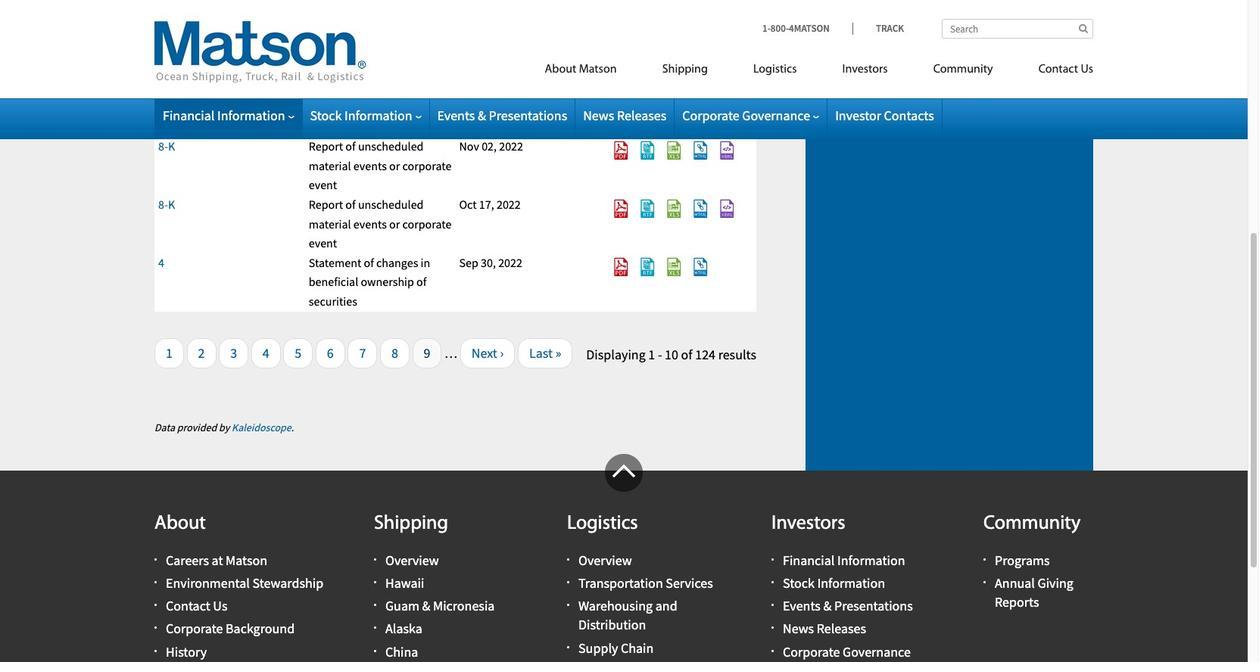 Task type: locate. For each thing, give the bounding box(es) containing it.
matson image
[[155, 21, 367, 83]]

history
[[166, 644, 207, 661]]

1 unscheduled from the top
[[358, 139, 424, 154]]

statement of changes in beneficial ownership of securities down position
[[309, 81, 430, 135]]

1 material from the top
[[309, 158, 351, 173]]

financial inside financial information stock information events & presentations news releases corporate governance
[[783, 552, 835, 570]]

0 vertical spatial events
[[437, 107, 475, 124]]

corporate
[[403, 158, 452, 173], [403, 216, 452, 231]]

1 vertical spatial 8-k link
[[158, 197, 175, 212]]

overview inside overview hawaii guam & micronesia alaska china
[[386, 552, 439, 570]]

8-k
[[158, 139, 175, 154], [158, 197, 175, 212]]

financial information link for top stock information 'link'
[[163, 107, 294, 124]]

1 vertical spatial a
[[321, 42, 328, 57]]

2 overview from the left
[[579, 552, 632, 570]]

event for nov 02, 2022
[[309, 178, 337, 193]]

next ›
[[472, 344, 504, 362]]

0 vertical spatial matson
[[579, 64, 617, 76]]

0 vertical spatial news releases link
[[583, 107, 667, 124]]

warehousing
[[579, 598, 653, 615]]

1 horizontal spatial overview link
[[579, 552, 632, 570]]

in left sep
[[421, 255, 430, 270]]

0 vertical spatial contact us link
[[1016, 56, 1094, 87]]

next › link
[[460, 338, 515, 369]]

information for financial information stock information events & presentations news releases corporate governance
[[838, 552, 906, 570]]

shipping link
[[640, 56, 731, 87]]

0 vertical spatial statement
[[309, 81, 362, 96]]

overview for transportation
[[579, 552, 632, 570]]

1 vertical spatial statement
[[309, 255, 362, 270]]

1 horizontal spatial governance
[[843, 644, 911, 661]]

logistics inside "logistics" link
[[754, 64, 797, 76]]

shipping inside the 'top menu' navigation
[[663, 64, 708, 76]]

8 link
[[380, 338, 410, 369]]

0 vertical spatial beneficial
[[309, 100, 358, 115]]

800-
[[771, 22, 789, 35]]

1 vertical spatial events & presentations link
[[783, 598, 913, 615]]

1 vertical spatial ownership
[[361, 274, 414, 290]]

1 vertical spatial contact
[[166, 598, 210, 615]]

3
[[230, 344, 237, 362]]

2 events from the top
[[354, 216, 387, 231]]

annual giving reports link
[[995, 575, 1074, 612]]

annual
[[995, 575, 1036, 592]]

0 vertical spatial stock
[[310, 107, 342, 124]]

0 horizontal spatial financial
[[163, 107, 215, 124]]

news
[[583, 107, 615, 124], [783, 621, 814, 638]]

1 horizontal spatial corporate
[[683, 107, 740, 124]]

releases
[[617, 107, 667, 124], [817, 621, 867, 638]]

2022
[[499, 139, 524, 154], [497, 197, 521, 212], [499, 255, 523, 270]]

events for oct 17, 2022
[[354, 216, 387, 231]]

statement of changes in beneficial ownership of securities up 7
[[309, 255, 430, 309]]

0 horizontal spatial contact
[[166, 598, 210, 615]]

2022 right 30,
[[499, 255, 523, 270]]

1 vertical spatial k
[[168, 197, 175, 212]]

1 k from the top
[[168, 139, 175, 154]]

1 horizontal spatial releases
[[817, 621, 867, 638]]

us down search image
[[1081, 64, 1094, 76]]

releases inside financial information stock information events & presentations news releases corporate governance
[[817, 621, 867, 638]]

1 horizontal spatial news
[[783, 621, 814, 638]]

0 vertical spatial a
[[355, 22, 361, 38]]

logistics down the back to top image
[[567, 514, 638, 535]]

presentations
[[489, 107, 568, 124], [835, 598, 913, 615]]

2 unscheduled from the top
[[358, 197, 424, 212]]

1 horizontal spatial financial information link
[[783, 552, 906, 570]]

ownership down financial
[[361, 100, 414, 115]]

2 or from the top
[[389, 216, 400, 231]]

events & presentations link for stock information 'link' to the bottom
[[783, 598, 913, 615]]

0 vertical spatial ownership
[[361, 100, 414, 115]]

4 link
[[158, 81, 164, 96], [158, 255, 164, 270], [251, 338, 281, 369]]

1 vertical spatial financial
[[783, 552, 835, 570]]

overview link up the "transportation"
[[579, 552, 632, 570]]

contact
[[1039, 64, 1079, 76], [166, 598, 210, 615]]

about up events & presentations
[[545, 64, 577, 76]]

1 overview from the left
[[386, 552, 439, 570]]

1 horizontal spatial shipping
[[663, 64, 708, 76]]

contact down search search box
[[1039, 64, 1079, 76]]

1 vertical spatial 8-
[[158, 197, 168, 212]]

provided
[[177, 421, 217, 435]]

0 horizontal spatial stock information link
[[310, 107, 422, 124]]

0 vertical spatial contact
[[1039, 64, 1079, 76]]

0 vertical spatial or
[[389, 158, 400, 173]]

1 horizontal spatial a
[[355, 22, 361, 38]]

0 vertical spatial 8-k link
[[158, 139, 175, 154]]

0 horizontal spatial news
[[583, 107, 615, 124]]

1 left -
[[649, 346, 656, 363]]

1 horizontal spatial us
[[1081, 64, 1094, 76]]

chain
[[621, 640, 654, 657]]

0 vertical spatial in
[[421, 81, 430, 96]]

governance inside financial information stock information events & presentations news releases corporate governance
[[843, 644, 911, 661]]

1 ownership from the top
[[361, 100, 414, 115]]

events
[[437, 107, 475, 124], [783, 598, 821, 615]]

17,
[[479, 197, 495, 212]]

1 vertical spatial report of unscheduled material events or corporate event
[[309, 197, 452, 251]]

china
[[386, 644, 419, 661]]

& inside overview hawaii guam & micronesia alaska china
[[422, 598, 431, 615]]

8-k link for nov
[[158, 139, 175, 154]]

2 securities from the top
[[309, 294, 357, 309]]

changes down financial
[[377, 81, 418, 96]]

1 vertical spatial contact us link
[[166, 598, 228, 615]]

in down financial
[[421, 81, 430, 96]]

2 8- from the top
[[158, 197, 168, 212]]

community down search search box
[[934, 64, 994, 76]]

2 material from the top
[[309, 216, 351, 231]]

information
[[217, 107, 285, 124], [345, 107, 412, 124], [838, 552, 906, 570], [818, 575, 886, 592]]

0 vertical spatial unscheduled
[[358, 139, 424, 154]]

financial information link for stock information 'link' to the bottom
[[783, 552, 906, 570]]

overview link up hawaii link
[[386, 552, 439, 570]]

2 vertical spatial 4
[[263, 344, 269, 362]]

1 vertical spatial corporate governance link
[[783, 644, 911, 661]]

report
[[309, 139, 343, 154], [309, 197, 343, 212]]

financial for financial information
[[163, 107, 215, 124]]

us up corporate background link
[[213, 598, 228, 615]]

about inside the 'top menu' navigation
[[545, 64, 577, 76]]

1
[[166, 344, 173, 362], [649, 346, 656, 363]]

1 event from the top
[[309, 178, 337, 193]]

1 vertical spatial news releases link
[[783, 621, 867, 638]]

corporate for oct
[[403, 216, 452, 231]]

1 vertical spatial events
[[354, 216, 387, 231]]

giving
[[1038, 575, 1074, 592]]

0 horizontal spatial contact us link
[[166, 598, 228, 615]]

2 changes from the top
[[377, 255, 418, 270]]

2 statement from the top
[[309, 255, 362, 270]]

0 horizontal spatial logistics
[[567, 514, 638, 535]]

2 ownership from the top
[[361, 274, 414, 290]]

6
[[327, 344, 334, 362]]

of
[[309, 42, 319, 57], [364, 81, 374, 96], [417, 100, 427, 115], [346, 139, 356, 154], [346, 197, 356, 212], [364, 255, 374, 270], [417, 274, 427, 290], [681, 346, 693, 363]]

1 vertical spatial 8-k
[[158, 197, 175, 212]]

1 vertical spatial statement of changes in beneficial ownership of securities
[[309, 255, 430, 309]]

overview inside overview transportation services warehousing and distribution supply chain
[[579, 552, 632, 570]]

matson inside about matson link
[[579, 64, 617, 76]]

2 event from the top
[[309, 236, 337, 251]]

corporate governance link for the 'events & presentations' link for top stock information 'link'
[[683, 107, 820, 124]]

2 corporate from the top
[[403, 216, 452, 231]]

securities down position
[[309, 119, 357, 135]]

1 vertical spatial investors
[[772, 514, 846, 535]]

corporate governance link
[[683, 107, 820, 124], [783, 644, 911, 661]]

0 vertical spatial financial information link
[[163, 107, 294, 124]]

shipping up news releases
[[663, 64, 708, 76]]

1 vertical spatial corporate
[[166, 621, 223, 638]]

alaska
[[386, 621, 423, 638]]

1 overview link from the left
[[386, 552, 439, 570]]

1 left 2
[[166, 344, 173, 362]]

8-k for oct
[[158, 197, 175, 212]]

of inside quarterly report which provides a continuing view of a company's financial position
[[309, 42, 319, 57]]

footer containing about
[[0, 454, 1248, 663]]

1 or from the top
[[389, 158, 400, 173]]

1 horizontal spatial overview
[[579, 552, 632, 570]]

1 vertical spatial report
[[309, 197, 343, 212]]

financial information link
[[163, 107, 294, 124], [783, 552, 906, 570]]

stock
[[310, 107, 342, 124], [783, 575, 815, 592]]

overview up the "transportation"
[[579, 552, 632, 570]]

1 horizontal spatial news releases link
[[783, 621, 867, 638]]

contact down environmental
[[166, 598, 210, 615]]

top menu navigation
[[477, 56, 1094, 87]]

report of unscheduled material events or corporate event for oct
[[309, 197, 452, 251]]

ownership up 8
[[361, 274, 414, 290]]

0 vertical spatial logistics
[[754, 64, 797, 76]]

2 vertical spatial 2022
[[499, 255, 523, 270]]

1 report of unscheduled material events or corporate event from the top
[[309, 139, 452, 193]]

about up careers
[[155, 514, 206, 535]]

matson inside careers at matson environmental stewardship contact us corporate background history
[[226, 552, 267, 570]]

1 horizontal spatial stock information link
[[783, 575, 886, 592]]

2022 for oct 17, 2022
[[497, 197, 521, 212]]

1 vertical spatial us
[[213, 598, 228, 615]]

quarterly report which provides a continuing view of a company's financial position
[[309, 3, 444, 76]]

unscheduled for oct
[[358, 197, 424, 212]]

2 report from the top
[[309, 197, 343, 212]]

0 horizontal spatial news releases link
[[583, 107, 667, 124]]

news releases link
[[583, 107, 667, 124], [783, 621, 867, 638]]

data
[[155, 421, 175, 435]]

report of unscheduled material events or corporate event
[[309, 139, 452, 193], [309, 197, 452, 251]]

0 vertical spatial news
[[583, 107, 615, 124]]

event for oct 17, 2022
[[309, 236, 337, 251]]

1 vertical spatial financial information link
[[783, 552, 906, 570]]

0 vertical spatial community
[[934, 64, 994, 76]]

kaleidoscope
[[232, 421, 292, 435]]

k for oct 17, 2022
[[168, 197, 175, 212]]

material
[[309, 158, 351, 173], [309, 216, 351, 231]]

overview link for shipping
[[386, 552, 439, 570]]

0 horizontal spatial presentations
[[489, 107, 568, 124]]

2 8-k from the top
[[158, 197, 175, 212]]

2 vertical spatial corporate
[[783, 644, 840, 661]]

next
[[472, 344, 498, 362]]

4matson
[[789, 22, 830, 35]]

0 vertical spatial events
[[354, 158, 387, 173]]

logistics
[[754, 64, 797, 76], [567, 514, 638, 535]]

about for about matson
[[545, 64, 577, 76]]

1 vertical spatial stock
[[783, 575, 815, 592]]

guam
[[386, 598, 420, 615]]

1 horizontal spatial events
[[783, 598, 821, 615]]

1 8-k from the top
[[158, 139, 175, 154]]

events & presentations link for top stock information 'link'
[[437, 107, 568, 124]]

0 vertical spatial changes
[[377, 81, 418, 96]]

1 vertical spatial in
[[421, 255, 430, 270]]

8-k link for oct
[[158, 197, 175, 212]]

1 8- from the top
[[158, 139, 168, 154]]

overview for hawaii
[[386, 552, 439, 570]]

1 corporate from the top
[[403, 158, 452, 173]]

1 events from the top
[[354, 158, 387, 173]]

0 vertical spatial corporate governance link
[[683, 107, 820, 124]]

matson up news releases
[[579, 64, 617, 76]]

transportation services link
[[579, 575, 713, 592]]

statement
[[309, 81, 362, 96], [309, 255, 362, 270]]

None search field
[[942, 19, 1094, 39]]

1 8-k link from the top
[[158, 139, 175, 154]]

1-
[[763, 22, 771, 35]]

0 horizontal spatial us
[[213, 598, 228, 615]]

1 statement of changes in beneficial ownership of securities from the top
[[309, 81, 430, 135]]

careers at matson link
[[166, 552, 267, 570]]

financial
[[163, 107, 215, 124], [783, 552, 835, 570]]

-
[[658, 346, 662, 363]]

news releases link for corporate governance "link" related to stock information 'link' to the bottom the 'events & presentations' link
[[783, 621, 867, 638]]

0 vertical spatial releases
[[617, 107, 667, 124]]

1 statement from the top
[[309, 81, 362, 96]]

contact us link down environmental
[[166, 598, 228, 615]]

view
[[421, 22, 444, 38]]

1 vertical spatial events
[[783, 598, 821, 615]]

information for stock information
[[345, 107, 412, 124]]

1 vertical spatial presentations
[[835, 598, 913, 615]]

financial information
[[163, 107, 285, 124]]

1 horizontal spatial 1
[[649, 346, 656, 363]]

data provided by kaleidoscope .
[[155, 421, 294, 435]]

footer
[[0, 454, 1248, 663]]

micronesia
[[433, 598, 495, 615]]

0 vertical spatial events & presentations link
[[437, 107, 568, 124]]

0 vertical spatial us
[[1081, 64, 1094, 76]]

logistics down 800-
[[754, 64, 797, 76]]

2 overview link from the left
[[579, 552, 632, 570]]

stock information
[[310, 107, 412, 124]]

k
[[168, 139, 175, 154], [168, 197, 175, 212]]

2 horizontal spatial &
[[824, 598, 832, 615]]

history link
[[166, 644, 207, 661]]

a up position
[[321, 42, 328, 57]]

community up programs
[[984, 514, 1081, 535]]

search image
[[1079, 23, 1089, 33]]

0 vertical spatial shipping
[[663, 64, 708, 76]]

4
[[158, 81, 164, 96], [158, 255, 164, 270], [263, 344, 269, 362]]

beneficial up the 6
[[309, 274, 358, 290]]

2022 for sep 30, 2022
[[499, 255, 523, 270]]

contact us
[[1039, 64, 1094, 76]]

shipping up hawaii link
[[374, 514, 448, 535]]

0 vertical spatial securities
[[309, 119, 357, 135]]

overview transportation services warehousing and distribution supply chain
[[579, 552, 713, 657]]

contact us link
[[1016, 56, 1094, 87], [166, 598, 228, 615]]

4 for bottommost 4 link
[[263, 344, 269, 362]]

matson up environmental stewardship link
[[226, 552, 267, 570]]

news releases link for the 'events & presentations' link for top stock information 'link' corporate governance "link"
[[583, 107, 667, 124]]

1 vertical spatial securities
[[309, 294, 357, 309]]

a up company's
[[355, 22, 361, 38]]

2 k from the top
[[168, 197, 175, 212]]

contact us link down search image
[[1016, 56, 1094, 87]]

overview up hawaii link
[[386, 552, 439, 570]]

1 vertical spatial matson
[[226, 552, 267, 570]]

0 vertical spatial 4
[[158, 81, 164, 96]]

…
[[445, 344, 458, 362]]

1 horizontal spatial presentations
[[835, 598, 913, 615]]

and
[[656, 598, 678, 615]]

2022 right "02,"
[[499, 139, 524, 154]]

hawaii
[[386, 575, 425, 592]]

beneficial down position
[[309, 100, 358, 115]]

securities up the 6
[[309, 294, 357, 309]]

changes left sep
[[377, 255, 418, 270]]

2 report of unscheduled material events or corporate event from the top
[[309, 197, 452, 251]]

0 horizontal spatial overview
[[386, 552, 439, 570]]

0 vertical spatial 8-
[[158, 139, 168, 154]]

2022 right 17,
[[497, 197, 521, 212]]

0 vertical spatial about
[[545, 64, 577, 76]]

track link
[[853, 22, 905, 35]]

2 8-k link from the top
[[158, 197, 175, 212]]

governance
[[743, 107, 811, 124], [843, 644, 911, 661]]

reports
[[995, 594, 1040, 612]]

background
[[226, 621, 295, 638]]

1 horizontal spatial logistics
[[754, 64, 797, 76]]

›
[[500, 344, 504, 362]]

0 vertical spatial event
[[309, 178, 337, 193]]

1 report from the top
[[309, 139, 343, 154]]

information for financial information
[[217, 107, 285, 124]]

0 horizontal spatial corporate
[[166, 621, 223, 638]]

0 horizontal spatial about
[[155, 514, 206, 535]]

0 vertical spatial k
[[168, 139, 175, 154]]

1 vertical spatial releases
[[817, 621, 867, 638]]

investor
[[836, 107, 882, 124]]

1 horizontal spatial events & presentations link
[[783, 598, 913, 615]]

news releases link inside footer
[[783, 621, 867, 638]]

7 link
[[348, 338, 378, 369]]



Task type: describe. For each thing, give the bounding box(es) containing it.
overview hawaii guam & micronesia alaska china
[[386, 552, 495, 661]]

8- for oct 17, 2022
[[158, 197, 168, 212]]

ownership for the topmost 4 link
[[361, 100, 414, 115]]

environmental
[[166, 575, 250, 592]]

8-k for nov
[[158, 139, 175, 154]]

nov 02, 2022
[[459, 139, 524, 154]]

distribution
[[579, 617, 646, 634]]

financial
[[387, 42, 431, 57]]

transportation
[[579, 575, 663, 592]]

8- for nov 02, 2022
[[158, 139, 168, 154]]

2022 for nov 02, 2022
[[499, 139, 524, 154]]

10
[[665, 346, 679, 363]]

1 horizontal spatial &
[[478, 107, 486, 124]]

displaying
[[587, 346, 646, 363]]

contacts
[[885, 107, 935, 124]]

material for nov 02, 2022
[[309, 158, 351, 173]]

corporate for nov
[[403, 158, 452, 173]]

investors link
[[820, 56, 911, 87]]

0 horizontal spatial shipping
[[374, 514, 448, 535]]

alaska link
[[386, 621, 423, 638]]

1 vertical spatial stock information link
[[783, 575, 886, 592]]

0 vertical spatial 4 link
[[158, 81, 164, 96]]

0 vertical spatial governance
[[743, 107, 811, 124]]

or for oct 17, 2022
[[389, 216, 400, 231]]

q
[[174, 3, 182, 18]]

events inside financial information stock information events & presentations news releases corporate governance
[[783, 598, 821, 615]]

4 for the topmost 4 link
[[158, 81, 164, 96]]

news inside financial information stock information events & presentations news releases corporate governance
[[783, 621, 814, 638]]

corporate governance
[[683, 107, 811, 124]]

8
[[392, 344, 398, 362]]

report for oct
[[309, 197, 343, 212]]

1 horizontal spatial contact us link
[[1016, 56, 1094, 87]]

at
[[212, 552, 223, 570]]

30,
[[481, 255, 496, 270]]

environmental stewardship link
[[166, 575, 324, 592]]

»
[[556, 344, 562, 362]]

.
[[292, 421, 294, 435]]

material for oct 17, 2022
[[309, 216, 351, 231]]

supply chain link
[[579, 640, 654, 657]]

company's
[[330, 42, 385, 57]]

statement for middle 4 link
[[309, 255, 362, 270]]

5
[[295, 344, 302, 362]]

1 changes from the top
[[377, 81, 418, 96]]

sep 30, 2022
[[459, 255, 523, 270]]

investors inside the 'top menu' navigation
[[843, 64, 888, 76]]

4 for middle 4 link
[[158, 255, 164, 270]]

2
[[198, 344, 205, 362]]

1 vertical spatial logistics
[[567, 514, 638, 535]]

or for nov 02, 2022
[[389, 158, 400, 173]]

2 link
[[187, 338, 216, 369]]

financial information stock information events & presentations news releases corporate governance
[[783, 552, 913, 661]]

ownership for middle 4 link
[[361, 274, 414, 290]]

china link
[[386, 644, 419, 661]]

stewardship
[[253, 575, 324, 592]]

corporate inside financial information stock information events & presentations news releases corporate governance
[[783, 644, 840, 661]]

0 horizontal spatial a
[[321, 42, 328, 57]]

1-800-4matson
[[763, 22, 830, 35]]

careers
[[166, 552, 209, 570]]

corporate background link
[[166, 621, 295, 638]]

by
[[219, 421, 230, 435]]

careers at matson environmental stewardship contact us corporate background history
[[166, 552, 324, 661]]

2 statement of changes in beneficial ownership of securities from the top
[[309, 255, 430, 309]]

position
[[309, 61, 351, 76]]

statement for the topmost 4 link
[[309, 81, 362, 96]]

back to top image
[[605, 454, 643, 492]]

1 vertical spatial 4 link
[[158, 255, 164, 270]]

oct
[[459, 197, 477, 212]]

results
[[719, 346, 757, 363]]

community link
[[911, 56, 1016, 87]]

guam & micronesia link
[[386, 598, 495, 615]]

about for about
[[155, 514, 206, 535]]

1 securities from the top
[[309, 119, 357, 135]]

investor contacts
[[836, 107, 935, 124]]

corporate inside careers at matson environmental stewardship contact us corporate background history
[[166, 621, 223, 638]]

which
[[393, 3, 424, 18]]

services
[[666, 575, 713, 592]]

provides
[[309, 22, 353, 38]]

report of unscheduled material events or corporate event for nov
[[309, 139, 452, 193]]

5 link
[[284, 338, 313, 369]]

track
[[876, 22, 905, 35]]

sep
[[459, 255, 479, 270]]

1 in from the top
[[421, 81, 430, 96]]

logistics link
[[731, 56, 820, 87]]

3 link
[[219, 338, 249, 369]]

programs link
[[995, 552, 1050, 570]]

continuing
[[364, 22, 418, 38]]

events & presentations
[[437, 107, 568, 124]]

last
[[530, 344, 553, 362]]

02,
[[482, 139, 497, 154]]

contact inside careers at matson environmental stewardship contact us corporate background history
[[166, 598, 210, 615]]

investor contacts link
[[836, 107, 935, 124]]

kaleidoscope link
[[232, 421, 292, 435]]

about matson link
[[522, 56, 640, 87]]

about matson
[[545, 64, 617, 76]]

1-800-4matson link
[[763, 22, 853, 35]]

stock inside financial information stock information events & presentations news releases corporate governance
[[783, 575, 815, 592]]

& inside financial information stock information events & presentations news releases corporate governance
[[824, 598, 832, 615]]

1 link
[[155, 338, 184, 369]]

0 vertical spatial corporate
[[683, 107, 740, 124]]

events for nov 02, 2022
[[354, 158, 387, 173]]

Search search field
[[942, 19, 1094, 39]]

2 vertical spatial 4 link
[[251, 338, 281, 369]]

overview link for logistics
[[579, 552, 632, 570]]

report for nov
[[309, 139, 343, 154]]

community inside community link
[[934, 64, 994, 76]]

supply
[[579, 640, 618, 657]]

unscheduled for nov
[[358, 139, 424, 154]]

financial for financial information stock information events & presentations news releases corporate governance
[[783, 552, 835, 570]]

displaying 1 - 10 of 124 results
[[587, 346, 757, 363]]

2 in from the top
[[421, 255, 430, 270]]

0 vertical spatial stock information link
[[310, 107, 422, 124]]

corporate governance link for stock information 'link' to the bottom the 'events & presentations' link
[[783, 644, 911, 661]]

6 link
[[316, 338, 345, 369]]

us inside the 'top menu' navigation
[[1081, 64, 1094, 76]]

1 beneficial from the top
[[309, 100, 358, 115]]

9
[[424, 344, 431, 362]]

presentations inside financial information stock information events & presentations news releases corporate governance
[[835, 598, 913, 615]]

10-q link
[[158, 3, 182, 18]]

contact inside contact us link
[[1039, 64, 1079, 76]]

news releases
[[583, 107, 667, 124]]

2 beneficial from the top
[[309, 274, 358, 290]]

last » link
[[518, 338, 573, 369]]

0 vertical spatial presentations
[[489, 107, 568, 124]]

programs annual giving reports
[[995, 552, 1074, 612]]

0 horizontal spatial 1
[[166, 344, 173, 362]]

k for nov 02, 2022
[[168, 139, 175, 154]]

7
[[359, 344, 366, 362]]

community inside footer
[[984, 514, 1081, 535]]

last »
[[530, 344, 562, 362]]

us inside careers at matson environmental stewardship contact us corporate background history
[[213, 598, 228, 615]]

programs
[[995, 552, 1050, 570]]

quarterly
[[309, 3, 357, 18]]



Task type: vqa. For each thing, say whether or not it's contained in the screenshot.


